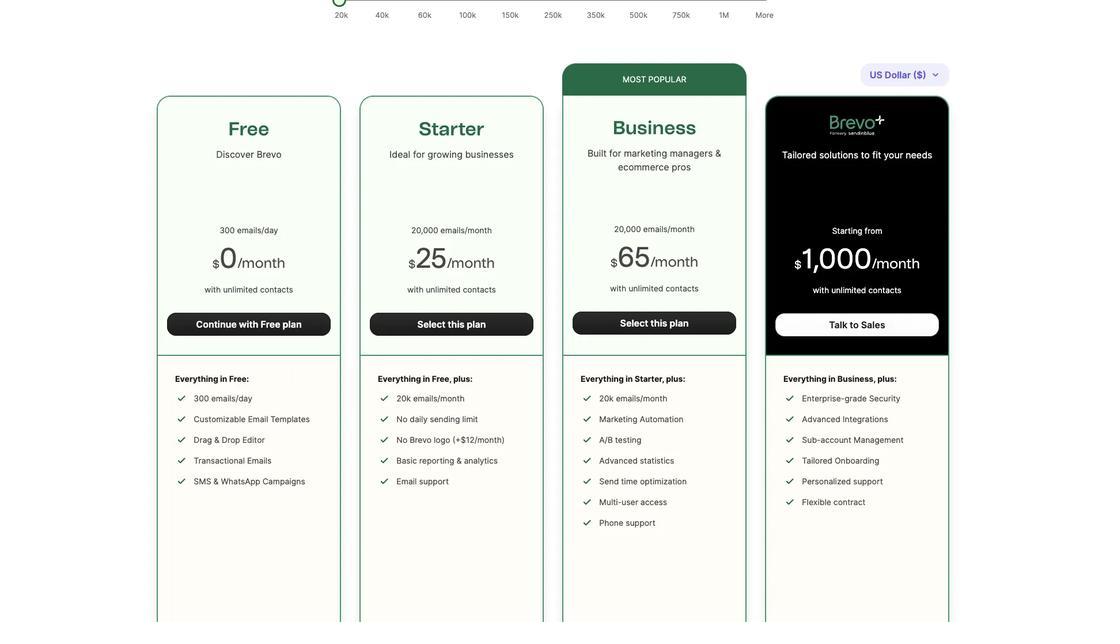 Task type: locate. For each thing, give the bounding box(es) containing it.
300 emails / day
[[220, 225, 278, 235]]

contacts for 25
[[463, 285, 496, 295]]

65
[[618, 240, 651, 274]]

300 down everything in free:
[[194, 394, 209, 404]]

contacts down '$ 25 / month'
[[463, 285, 496, 295]]

everything up enterprise-
[[784, 374, 827, 384]]

in up enterprise-
[[829, 374, 836, 384]]

month for 0
[[242, 255, 286, 272]]

contacts up free
[[260, 285, 293, 295]]

with down 65
[[611, 284, 627, 293]]

1 horizontal spatial 20k
[[397, 394, 411, 404]]

us
[[870, 69, 883, 81]]

marketing automation
[[600, 414, 684, 424]]

1 emails/month from the left
[[413, 394, 465, 404]]

no daily sending limit
[[397, 414, 478, 424]]

& inside built for marketing managers & ecommerce pros
[[716, 148, 722, 159]]

with for 65
[[611, 284, 627, 293]]

month down from at the top of the page
[[877, 255, 921, 272]]

1 no from the top
[[397, 414, 408, 424]]

testing
[[616, 435, 642, 445]]

1 horizontal spatial 20,000
[[614, 224, 641, 234]]

free:
[[229, 374, 249, 384]]

for
[[610, 148, 622, 159], [413, 149, 425, 160]]

brevo
[[257, 149, 282, 160], [410, 435, 432, 445]]

starter
[[419, 118, 485, 140]]

1 horizontal spatial select this plan button
[[573, 312, 737, 335]]

2 no from the top
[[397, 435, 408, 445]]

with unlimited contacts for 25
[[408, 285, 496, 295]]

with unlimited contacts
[[611, 284, 699, 293], [205, 285, 293, 295], [408, 285, 496, 295], [813, 285, 902, 295]]

$ inside $ 1,000 / month
[[795, 259, 802, 272]]

for for 65
[[610, 148, 622, 159]]

20,000 up 25
[[412, 225, 438, 235]]

multi-
[[600, 497, 622, 507]]

brevo for discover
[[257, 149, 282, 160]]

pros
[[672, 161, 691, 173]]

onboarding
[[835, 456, 880, 466]]

tailored solutions to fit your needs
[[783, 149, 933, 161]]

20k emails/month down everything in free, plus:
[[397, 394, 465, 404]]

20,000 for 25
[[412, 225, 438, 235]]

2 horizontal spatial plan
[[670, 318, 689, 329]]

talk to sales
[[830, 319, 886, 331]]

whatsapp
[[221, 477, 260, 487]]

emails
[[247, 456, 272, 466]]

free,
[[432, 374, 452, 384]]

/ inside $ 1,000 / month
[[873, 255, 877, 272]]

statistics
[[640, 456, 675, 466]]

starting
[[833, 226, 863, 236]]

0 horizontal spatial select
[[418, 319, 446, 330]]

advanced down a/b testing
[[600, 456, 638, 466]]

300 up 0
[[220, 225, 235, 235]]

advanced down enterprise-
[[803, 414, 841, 424]]

this up starter,
[[651, 318, 668, 329]]

1 vertical spatial email
[[397, 477, 417, 487]]

20k up marketing
[[600, 394, 614, 404]]

month inside $ 65 / month
[[655, 254, 699, 270]]

support for 25
[[419, 477, 449, 487]]

20,000 up 65
[[614, 224, 641, 234]]

plus: right 'free,'
[[454, 374, 473, 384]]

select this plan for 25
[[418, 319, 486, 330]]

1 20k emails/month from the left
[[397, 394, 465, 404]]

emails/month down 'free,'
[[413, 394, 465, 404]]

2 horizontal spatial 20k
[[600, 394, 614, 404]]

1 horizontal spatial 300
[[220, 225, 235, 235]]

everything
[[175, 374, 218, 384], [378, 374, 421, 384], [581, 374, 624, 384], [784, 374, 827, 384]]

2 20k emails/month from the left
[[600, 394, 668, 404]]

/
[[668, 224, 671, 234], [262, 225, 264, 235], [465, 225, 468, 235], [651, 254, 655, 270], [238, 255, 242, 272], [447, 255, 452, 272], [873, 255, 877, 272]]

20k up daily
[[397, 394, 411, 404]]

from
[[865, 226, 883, 236]]

0 horizontal spatial emails/month
[[413, 394, 465, 404]]

with unlimited contacts down $ 1,000 / month
[[813, 285, 902, 295]]

with unlimited contacts down $ 65 / month
[[611, 284, 699, 293]]

this for 25
[[448, 319, 465, 330]]

&
[[716, 148, 722, 159], [214, 435, 220, 445], [457, 456, 462, 466], [214, 477, 219, 487]]

slider
[[333, 0, 346, 7]]

0 horizontal spatial plan
[[283, 319, 302, 330]]

1 horizontal spatial select this plan
[[621, 318, 689, 329]]

with unlimited contacts down $ 0 / month
[[205, 285, 293, 295]]

1 horizontal spatial emails/month
[[616, 394, 668, 404]]

unlimited down $ 0 / month
[[223, 285, 258, 295]]

3 plus: from the left
[[878, 374, 897, 384]]

month for 65
[[655, 254, 699, 270]]

sales
[[862, 319, 886, 331]]

1 vertical spatial 300
[[194, 394, 209, 404]]

1 horizontal spatial 20,000 emails / month
[[614, 224, 695, 234]]

select this plan button up starter,
[[573, 312, 737, 335]]

support down onboarding
[[854, 477, 884, 487]]

25
[[416, 242, 447, 275]]

sub-
[[803, 435, 821, 445]]

tailored down sub-
[[803, 456, 833, 466]]

0 horizontal spatial plus:
[[454, 374, 473, 384]]

2 in from the left
[[423, 374, 430, 384]]

1 vertical spatial tailored
[[803, 456, 833, 466]]

everything for 65
[[581, 374, 624, 384]]

no up basic
[[397, 435, 408, 445]]

email down basic
[[397, 477, 417, 487]]

support down reporting
[[419, 477, 449, 487]]

business,
[[838, 374, 876, 384]]

contacts for 65
[[666, 284, 699, 293]]

$ 25 / month
[[409, 242, 495, 275]]

continue
[[196, 319, 237, 330]]

emails for 25
[[441, 225, 465, 235]]

plan for 25
[[467, 319, 486, 330]]

0 horizontal spatial to
[[850, 319, 859, 331]]

300 for 300 emails/day
[[194, 394, 209, 404]]

0 horizontal spatial advanced
[[600, 456, 638, 466]]

everything up marketing
[[581, 374, 624, 384]]

plus: right starter,
[[666, 374, 686, 384]]

no for no daily sending limit
[[397, 414, 408, 424]]

0 horizontal spatial brevo
[[257, 149, 282, 160]]

select
[[621, 318, 649, 329], [418, 319, 446, 330]]

everything in free, plus:
[[378, 374, 473, 384]]

1 horizontal spatial this
[[651, 318, 668, 329]]

with up "continue"
[[205, 285, 221, 295]]

with down 25
[[408, 285, 424, 295]]

0 horizontal spatial 20k emails/month
[[397, 394, 465, 404]]

month right 65
[[655, 254, 699, 270]]

analytics
[[464, 456, 498, 466]]

free
[[261, 319, 281, 330]]

month right 25
[[452, 255, 495, 272]]

1 in from the left
[[220, 374, 227, 384]]

drop
[[222, 435, 240, 445]]

2 horizontal spatial emails
[[644, 224, 668, 234]]

unlimited down $ 1,000 / month
[[832, 285, 867, 295]]

phone
[[600, 518, 624, 528]]

unlimited for 1,000
[[832, 285, 867, 295]]

2 plus: from the left
[[666, 374, 686, 384]]

select this plan up 'free,'
[[418, 319, 486, 330]]

emails/month up marketing automation
[[616, 394, 668, 404]]

0 horizontal spatial emails
[[237, 225, 262, 235]]

1 horizontal spatial emails
[[441, 225, 465, 235]]

20,000 emails / month up $ 65 / month
[[614, 224, 695, 234]]

growing
[[428, 149, 463, 160]]

1 horizontal spatial for
[[610, 148, 622, 159]]

emails up $ 65 / month
[[644, 224, 668, 234]]

0 horizontal spatial 300
[[194, 394, 209, 404]]

2 horizontal spatial plus:
[[878, 374, 897, 384]]

in left free:
[[220, 374, 227, 384]]

1 horizontal spatial select
[[621, 318, 649, 329]]

contacts down $ 65 / month
[[666, 284, 699, 293]]

logo
[[434, 435, 451, 445]]

brevo down free
[[257, 149, 282, 160]]

no left daily
[[397, 414, 408, 424]]

1 horizontal spatial advanced
[[803, 414, 841, 424]]

1 horizontal spatial plus:
[[666, 374, 686, 384]]

20k emails/month down everything in starter, plus:
[[600, 394, 668, 404]]

sub-account management
[[803, 435, 904, 445]]

contacts
[[666, 284, 699, 293], [260, 285, 293, 295], [463, 285, 496, 295], [869, 285, 902, 295]]

20,000 emails / month up '$ 25 / month'
[[412, 225, 492, 235]]

support
[[419, 477, 449, 487], [854, 477, 884, 487], [626, 518, 656, 528]]

emails for 65
[[644, 224, 668, 234]]

unlimited for 0
[[223, 285, 258, 295]]

select up everything in starter, plus:
[[621, 318, 649, 329]]

0 horizontal spatial this
[[448, 319, 465, 330]]

0 horizontal spatial support
[[419, 477, 449, 487]]

everything in free:
[[175, 374, 249, 384]]

3 in from the left
[[626, 374, 633, 384]]

1 horizontal spatial to
[[862, 149, 870, 161]]

4 everything from the left
[[784, 374, 827, 384]]

with for 25
[[408, 285, 424, 295]]

0 vertical spatial advanced
[[803, 414, 841, 424]]

emails left day
[[237, 225, 262, 235]]

select this plan button
[[573, 312, 737, 335], [370, 313, 534, 336]]

for right built
[[610, 148, 622, 159]]

2 emails/month from the left
[[616, 394, 668, 404]]

0 vertical spatial brevo
[[257, 149, 282, 160]]

/ inside $ 65 / month
[[651, 254, 655, 270]]

1 vertical spatial no
[[397, 435, 408, 445]]

0 horizontal spatial select this plan
[[418, 319, 486, 330]]

month inside $ 0 / month
[[242, 255, 286, 272]]

$
[[611, 257, 618, 270], [213, 258, 219, 271], [409, 258, 416, 271], [795, 259, 802, 272]]

support down "multi-user access"
[[626, 518, 656, 528]]

with unlimited contacts down '$ 25 / month'
[[408, 285, 496, 295]]

everything left 'free,'
[[378, 374, 421, 384]]

0 vertical spatial tailored
[[783, 149, 817, 161]]

0 horizontal spatial 20,000 emails / month
[[412, 225, 492, 235]]

unlimited down $ 65 / month
[[629, 284, 664, 293]]

1 horizontal spatial email
[[397, 477, 417, 487]]

20k emails/month for 25
[[397, 394, 465, 404]]

0 horizontal spatial email
[[248, 414, 268, 424]]

most popular
[[623, 74, 687, 84]]

4 in from the left
[[829, 374, 836, 384]]

350k
[[587, 10, 605, 20]]

emails for 0
[[237, 225, 262, 235]]

$ for 25
[[409, 258, 416, 271]]

100k
[[459, 10, 476, 20]]

brevo down daily
[[410, 435, 432, 445]]

select up everything in free, plus:
[[418, 319, 446, 330]]

/ inside $ 0 / month
[[238, 255, 242, 272]]

emails/month for 65
[[616, 394, 668, 404]]

unlimited for 65
[[629, 284, 664, 293]]

month for 25
[[452, 255, 495, 272]]

in left 'free,'
[[423, 374, 430, 384]]

month inside $ 1,000 / month
[[877, 255, 921, 272]]

2 everything from the left
[[378, 374, 421, 384]]

in left starter,
[[626, 374, 633, 384]]

in for 65
[[626, 374, 633, 384]]

to left fit
[[862, 149, 870, 161]]

to
[[862, 149, 870, 161], [850, 319, 859, 331]]

management
[[854, 435, 904, 445]]

no brevo logo (+$12 /month )
[[397, 435, 505, 445]]

select this plan up starter,
[[621, 318, 689, 329]]

1 horizontal spatial 20k emails/month
[[600, 394, 668, 404]]

everything for 0
[[175, 374, 218, 384]]

unlimited down '$ 25 / month'
[[426, 285, 461, 295]]

advanced for advanced statistics
[[600, 456, 638, 466]]

1 horizontal spatial plan
[[467, 319, 486, 330]]

& right managers
[[716, 148, 722, 159]]

starting from
[[833, 226, 883, 236]]

1 vertical spatial advanced
[[600, 456, 638, 466]]

20k for 25
[[397, 394, 411, 404]]

emails up '$ 25 / month'
[[441, 225, 465, 235]]

3 everything from the left
[[581, 374, 624, 384]]

with for 1,000
[[813, 285, 830, 295]]

select this plan button up 'free,'
[[370, 313, 534, 336]]

contacts up sales
[[869, 285, 902, 295]]

month
[[671, 224, 695, 234], [468, 225, 492, 235], [655, 254, 699, 270], [242, 255, 286, 272], [452, 255, 495, 272], [877, 255, 921, 272]]

us dollar ($) button
[[861, 63, 950, 86]]

month down day
[[242, 255, 286, 272]]

enterprise-grade security
[[803, 394, 901, 404]]

with down 1,000 at top right
[[813, 285, 830, 295]]

security
[[870, 394, 901, 404]]

contract
[[834, 497, 866, 507]]

to right talk
[[850, 319, 859, 331]]

1 vertical spatial to
[[850, 319, 859, 331]]

for right ideal
[[413, 149, 425, 160]]

basic
[[397, 456, 417, 466]]

20k for 65
[[600, 394, 614, 404]]

0 horizontal spatial 20,000
[[412, 225, 438, 235]]

$ inside $ 0 / month
[[213, 258, 219, 271]]

1 everything from the left
[[175, 374, 218, 384]]

for inside built for marketing managers & ecommerce pros
[[610, 148, 622, 159]]

$ inside $ 65 / month
[[611, 257, 618, 270]]

0 horizontal spatial for
[[413, 149, 425, 160]]

2 horizontal spatial support
[[854, 477, 884, 487]]

contacts for 1,000
[[869, 285, 902, 295]]

everything up the 300 emails/day
[[175, 374, 218, 384]]

0 vertical spatial to
[[862, 149, 870, 161]]

with inside the continue with free plan button
[[239, 319, 259, 330]]

0 vertical spatial no
[[397, 414, 408, 424]]

1 plus: from the left
[[454, 374, 473, 384]]

20k left 40k
[[335, 10, 348, 20]]

fit
[[873, 149, 882, 161]]

20,000 for 65
[[614, 224, 641, 234]]

tailored left solutions
[[783, 149, 817, 161]]

1 vertical spatial brevo
[[410, 435, 432, 445]]

tailored
[[783, 149, 817, 161], [803, 456, 833, 466]]

this up 'free,'
[[448, 319, 465, 330]]

20k emails/month
[[397, 394, 465, 404], [600, 394, 668, 404]]

emails
[[644, 224, 668, 234], [237, 225, 262, 235], [441, 225, 465, 235]]

month inside '$ 25 / month'
[[452, 255, 495, 272]]

with unlimited contacts for 1,000
[[813, 285, 902, 295]]

email up editor
[[248, 414, 268, 424]]

0 vertical spatial 300
[[220, 225, 235, 235]]

this for 65
[[651, 318, 668, 329]]

1 horizontal spatial brevo
[[410, 435, 432, 445]]

plus:
[[454, 374, 473, 384], [666, 374, 686, 384], [878, 374, 897, 384]]

0 horizontal spatial select this plan button
[[370, 313, 534, 336]]

plus: up security in the bottom of the page
[[878, 374, 897, 384]]

contacts for 0
[[260, 285, 293, 295]]

with left free
[[239, 319, 259, 330]]

flexible
[[803, 497, 832, 507]]

$ inside '$ 25 / month'
[[409, 258, 416, 271]]



Task type: vqa. For each thing, say whether or not it's contained in the screenshot.
"Load a list or a segment" BUTTON
no



Task type: describe. For each thing, give the bounding box(es) containing it.
$ for 1,000
[[795, 259, 802, 272]]

basic reporting & analytics
[[397, 456, 498, 466]]

plus: for 1,000
[[878, 374, 897, 384]]

most
[[623, 74, 647, 84]]

tailored for tailored solutions to fit your needs
[[783, 149, 817, 161]]

emails/month for 25
[[413, 394, 465, 404]]

email support
[[397, 477, 449, 487]]

with unlimited contacts for 0
[[205, 285, 293, 295]]

$ 1,000 / month
[[795, 242, 921, 276]]

marketing
[[624, 148, 668, 159]]

managers
[[670, 148, 713, 159]]

select for 25
[[418, 319, 446, 330]]

60k
[[418, 10, 432, 20]]

discover
[[216, 149, 254, 160]]

20,000 emails / month for 25
[[412, 225, 492, 235]]

built
[[588, 148, 607, 159]]

brevo for no
[[410, 435, 432, 445]]

no for no brevo logo (+$12 /month )
[[397, 435, 408, 445]]

business
[[613, 117, 697, 139]]

advanced statistics
[[600, 456, 675, 466]]

& right sms
[[214, 477, 219, 487]]

for for 25
[[413, 149, 425, 160]]

$ for 65
[[611, 257, 618, 270]]

personalized support
[[803, 477, 884, 487]]

/ inside '$ 25 / month'
[[447, 255, 452, 272]]

built for marketing managers & ecommerce pros
[[588, 148, 722, 173]]

templates
[[271, 414, 310, 424]]

select this plan button for 25
[[370, 313, 534, 336]]

1 horizontal spatial support
[[626, 518, 656, 528]]

talk
[[830, 319, 848, 331]]

send time optimization
[[600, 477, 687, 487]]

plan inside the continue with free plan button
[[283, 319, 302, 330]]

talk to sales button
[[776, 314, 940, 337]]

reporting
[[420, 456, 455, 466]]

user
[[622, 497, 639, 507]]

40k
[[376, 10, 389, 20]]

unlimited for 25
[[426, 285, 461, 295]]

to inside button
[[850, 319, 859, 331]]

in for 1,000
[[829, 374, 836, 384]]

a/b
[[600, 435, 613, 445]]

250k
[[544, 10, 562, 20]]

150k
[[502, 10, 519, 20]]

& down (+$12
[[457, 456, 462, 466]]

plus: for 25
[[454, 374, 473, 384]]

multi-user access
[[600, 497, 668, 507]]

select this plan for 65
[[621, 318, 689, 329]]

everything in business, plus:
[[784, 374, 897, 384]]

0 vertical spatial email
[[248, 414, 268, 424]]

grade
[[845, 394, 867, 404]]

with unlimited contacts for 65
[[611, 284, 699, 293]]

emails/day
[[211, 394, 252, 404]]

time
[[622, 477, 638, 487]]

support for 1,000
[[854, 477, 884, 487]]

advanced for advanced integrations
[[803, 414, 841, 424]]

transactional emails
[[194, 456, 272, 466]]

drag
[[194, 435, 212, 445]]

($)
[[914, 69, 927, 81]]

ideal for growing businesses
[[390, 149, 514, 160]]

select this plan button for 65
[[573, 312, 737, 335]]

customizable
[[194, 414, 246, 424]]

discover brevo
[[216, 149, 282, 160]]

popular
[[649, 74, 687, 84]]

20,000 emails / month for 65
[[614, 224, 695, 234]]

select for 65
[[621, 318, 649, 329]]

integrations
[[843, 414, 889, 424]]

300 for 300 emails / day
[[220, 225, 235, 235]]

0 horizontal spatial 20k
[[335, 10, 348, 20]]

advanced integrations
[[803, 414, 889, 424]]

300 emails/day
[[194, 394, 252, 404]]

sending
[[430, 414, 460, 424]]

tailored for tailored onboarding
[[803, 456, 833, 466]]

editor
[[243, 435, 265, 445]]

plus: for 65
[[666, 374, 686, 384]]

your
[[884, 149, 904, 161]]

month up $ 65 / month
[[671, 224, 695, 234]]

businesses
[[465, 149, 514, 160]]

personalized
[[803, 477, 852, 487]]

$ for 0
[[213, 258, 219, 271]]

enterprise-
[[803, 394, 845, 404]]

month for 1,000
[[877, 255, 921, 272]]

flexible contract
[[803, 497, 866, 507]]

everything for 1,000
[[784, 374, 827, 384]]

more
[[756, 10, 774, 20]]

month up '$ 25 / month'
[[468, 225, 492, 235]]

customizable email templates
[[194, 414, 310, 424]]

$ 65 / month
[[611, 240, 699, 274]]

750k
[[673, 10, 690, 20]]

needs
[[906, 149, 933, 161]]

everything for 25
[[378, 374, 421, 384]]

1m
[[719, 10, 730, 20]]

/month
[[475, 435, 502, 445]]

in for 25
[[423, 374, 430, 384]]

continue with free plan button
[[167, 313, 331, 336]]

account
[[821, 435, 852, 445]]

1,000
[[802, 242, 873, 276]]

plan for 65
[[670, 318, 689, 329]]

automation
[[640, 414, 684, 424]]

access
[[641, 497, 668, 507]]

a/b testing
[[600, 435, 642, 445]]

20k emails/month for 65
[[600, 394, 668, 404]]

day
[[264, 225, 278, 235]]

continue with free plan
[[196, 319, 302, 330]]

send
[[600, 477, 619, 487]]

in for 0
[[220, 374, 227, 384]]

ecommerce
[[618, 161, 670, 173]]

sms
[[194, 477, 211, 487]]

with for 0
[[205, 285, 221, 295]]

daily
[[410, 414, 428, 424]]

sms & whatsapp campaigns
[[194, 477, 305, 487]]

ideal
[[390, 149, 411, 160]]

500k
[[630, 10, 648, 20]]

& right drag on the bottom left of the page
[[214, 435, 220, 445]]

)
[[502, 435, 505, 445]]

dollar
[[885, 69, 911, 81]]

starter,
[[635, 374, 665, 384]]



